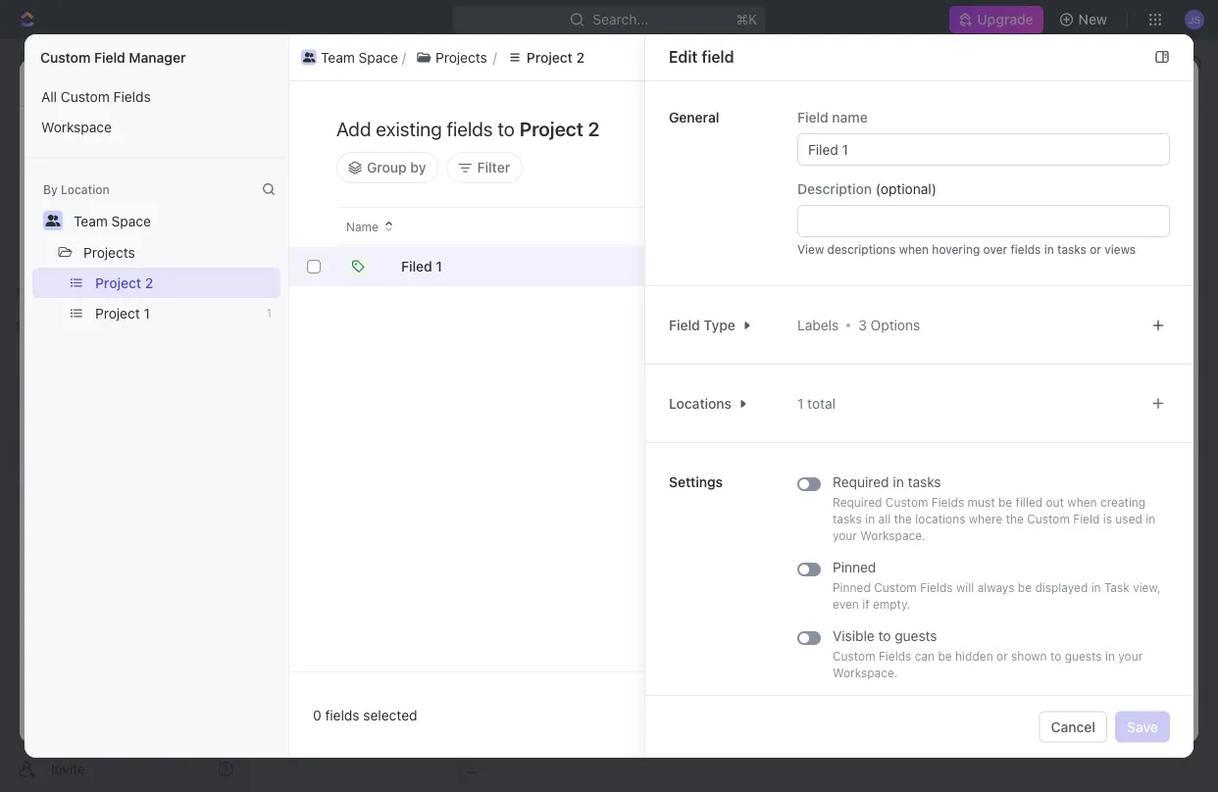 Task type: vqa. For each thing, say whether or not it's contained in the screenshot.
leftmost "Goal"
no



Task type: describe. For each thing, give the bounding box(es) containing it.
drop your files here to
[[291, 573, 414, 587]]

fields inside required in tasks required custom fields must be filled out when creating tasks in all the locations where the custom field is used in your workspace.
[[932, 496, 965, 510]]

2 the from the left
[[1006, 513, 1024, 526]]

user group image
[[20, 385, 35, 396]]

docs
[[47, 169, 79, 185]]

team up / project 2
[[286, 54, 321, 71]]

or for when
[[1090, 242, 1102, 256]]

inbox
[[47, 136, 81, 152]]

field up team space, , element
[[94, 50, 125, 66]]

17
[[928, 76, 941, 89]]

created this task by copying
[[788, 187, 951, 201]]

/ project 2
[[286, 74, 355, 90]]

filled
[[1016, 496, 1043, 510]]

upgrade link
[[950, 6, 1043, 33]]

sidebar navigation
[[0, 39, 250, 793]]

add task
[[1077, 126, 1136, 142]]

1 horizontal spatial team space button
[[297, 46, 402, 69]]

type
[[704, 317, 736, 334]]

search button
[[882, 177, 959, 204]]

board link
[[319, 177, 361, 204]]

create new field
[[955, 120, 1061, 136]]

new
[[1002, 120, 1029, 136]]

column header inside grid
[[289, 207, 338, 246]]

press space to select this row. row containing john smith
[[633, 247, 1218, 286]]

14
[[1068, 234, 1081, 248]]

calendar link
[[453, 177, 516, 204]]

hidden
[[956, 650, 994, 664]]

selected
[[363, 707, 417, 724]]

0 fields selected
[[313, 707, 417, 724]]

task inside "pinned pinned custom fields will always be displayed in task view, even if empty."
[[1105, 581, 1130, 595]]

projects up existing
[[405, 54, 457, 71]]

hovering
[[932, 242, 980, 256]]

task sidebar navigation tab list
[[1148, 119, 1191, 233]]

your inside required in tasks required custom fields must be filled out when creating tasks in all the locations where the custom field is used in your workspace.
[[833, 529, 857, 543]]

list containing all custom fields
[[25, 81, 288, 142]]

workspace button
[[32, 112, 281, 142]]

calendar
[[457, 182, 516, 198]]

creating
[[1101, 496, 1146, 510]]

send button
[[1062, 692, 1118, 723]]

visible
[[833, 628, 875, 645]]

Enter name... text field
[[798, 133, 1170, 166]]

all custom fields button
[[32, 81, 281, 112]]

team down manager
[[130, 74, 164, 90]]

total
[[808, 396, 836, 412]]

description
[[798, 181, 872, 197]]

dashboards
[[47, 203, 123, 219]]

john
[[892, 258, 919, 274]]

0 vertical spatial projects button
[[406, 46, 497, 69]]

0 horizontal spatial projects button
[[75, 236, 144, 268]]

or for guests
[[997, 650, 1008, 664]]

3
[[859, 317, 867, 334]]

can
[[915, 650, 935, 664]]

don't
[[767, 203, 797, 217]]

cancel button left save
[[1040, 712, 1108, 743]]

add task button
[[1065, 119, 1148, 150]]

show
[[394, 231, 425, 245]]

by inside "task sidebar content" section
[[887, 187, 900, 201]]

nov
[[903, 76, 925, 89]]

edit
[[669, 48, 698, 66]]

1 vertical spatial fields
[[1011, 242, 1041, 256]]

team space, , element
[[102, 73, 122, 92]]

0 horizontal spatial field
[[702, 48, 734, 66]]

assigned to
[[387, 235, 464, 251]]

fields inside "pinned pinned custom fields will always be displayed in task view, even if empty."
[[920, 581, 953, 595]]

#8678g9yju (you don't have access)
[[767, 187, 1046, 217]]

0 horizontal spatial tasks
[[833, 513, 862, 526]]

custom inside "button"
[[61, 88, 110, 104]]

group by
[[367, 159, 426, 176]]

/ for / project 2
[[286, 74, 290, 90]]

open
[[950, 234, 983, 248]]

over
[[984, 242, 1008, 256]]

all
[[41, 88, 57, 104]]

out
[[1046, 496, 1064, 510]]

settings
[[669, 474, 723, 491]]

workspace. inside the visible to guests custom fields can be hidden or shown to guests in your workspace.
[[833, 667, 898, 680]]

inbox link
[[8, 129, 241, 160]]

new button
[[1051, 4, 1119, 35]]

search...
[[593, 11, 649, 27]]

this
[[837, 187, 857, 201]]

filed
[[401, 258, 432, 274]]

field name
[[798, 109, 868, 126]]

fields inside "button"
[[113, 88, 151, 104]]

create
[[955, 120, 999, 136]]

cancel button up search... text box
[[1080, 113, 1148, 144]]

invite
[[51, 761, 85, 778]]

1 horizontal spatial project 2 button
[[497, 46, 595, 69]]

list
[[398, 182, 421, 198]]

existing
[[376, 117, 442, 140]]

save
[[1127, 719, 1159, 735]]

project 1
[[95, 305, 150, 321]]

have
[[801, 203, 829, 217]]

space up / project 2
[[324, 54, 364, 71]]

created on nov 17
[[839, 76, 941, 89]]

name column header
[[338, 207, 637, 246]]

shown
[[1012, 650, 1047, 664]]

group
[[367, 159, 407, 176]]

workspace
[[41, 119, 112, 135]]

⌘k
[[736, 11, 758, 27]]

access)
[[832, 203, 876, 217]]

name row
[[289, 207, 637, 246]]

projects inside list
[[436, 49, 487, 65]]

#8678g9yju
[[951, 187, 1018, 201]]

send
[[1073, 699, 1107, 715]]

activity inside "task sidebar content" section
[[752, 127, 820, 150]]

options
[[871, 317, 921, 334]]

filed 1 row group
[[289, 247, 633, 286]]

displayed
[[1035, 581, 1088, 595]]

field left name
[[798, 109, 829, 126]]

locations
[[916, 513, 966, 526]]

action
[[267, 462, 313, 481]]

Search... text field
[[947, 160, 1135, 176]]

action items button
[[259, 454, 366, 489]]

used
[[1116, 513, 1143, 526]]

by inside button
[[410, 159, 426, 176]]

filed 1
[[401, 258, 442, 274]]

space up status
[[111, 213, 151, 229]]

Search tasks... text field
[[974, 223, 1170, 253]]

1 vertical spatial team space
[[130, 74, 207, 90]]

john smith
[[892, 258, 957, 274]]

grid containing filed 1
[[289, 207, 1218, 666]]



Task type: locate. For each thing, give the bounding box(es) containing it.
on
[[886, 76, 900, 89]]

row group
[[633, 247, 1218, 286], [1098, 247, 1147, 286]]

1 vertical spatial your
[[321, 573, 345, 587]]

/ left projects link
[[373, 54, 377, 71]]

be left filled
[[999, 496, 1013, 510]]

name
[[832, 109, 868, 126]]

status
[[92, 235, 134, 251]]

be for guests
[[938, 650, 952, 664]]

fields up filter dropdown button
[[447, 117, 493, 140]]

empty.
[[873, 598, 911, 612]]

projects up add existing fields to project 2
[[436, 49, 487, 65]]

0 vertical spatial field
[[702, 48, 734, 66]]

add inside add fields button
[[1091, 707, 1117, 724]]

field right new
[[1033, 120, 1061, 136]]

assigned
[[387, 235, 447, 251]]

add inside add task button
[[1077, 126, 1103, 142]]

2 vertical spatial tasks
[[833, 513, 862, 526]]

2 horizontal spatial tasks
[[1058, 242, 1087, 256]]

/
[[373, 54, 377, 71], [466, 54, 470, 71], [286, 74, 290, 90]]

add fields button
[[1079, 700, 1170, 731]]

your up even
[[833, 529, 857, 543]]

team up status
[[74, 213, 108, 229]]

team space up status
[[74, 213, 151, 229]]

tasks up locations
[[908, 474, 941, 491]]

/ right projects link
[[466, 54, 470, 71]]

2 horizontal spatial your
[[1119, 650, 1143, 664]]

0 vertical spatial project 2 button
[[497, 46, 595, 69]]

list containing project 2
[[25, 268, 288, 329]]

view,
[[1133, 581, 1161, 595]]

team space /
[[286, 54, 377, 71]]

field type
[[669, 317, 736, 334]]

0 vertical spatial your
[[833, 529, 857, 543]]

1 horizontal spatial or
[[1090, 242, 1102, 256]]

0 horizontal spatial guests
[[895, 628, 938, 645]]

locations button
[[657, 389, 759, 420]]

projects button down dashboards link
[[75, 236, 144, 268]]

project 2 link down team space /
[[298, 74, 355, 90]]

group by button
[[337, 152, 439, 183]]

1 horizontal spatial team space link
[[262, 51, 369, 75]]

field
[[94, 50, 125, 66], [798, 109, 829, 126], [669, 317, 700, 334], [1074, 513, 1100, 526]]

be for custom
[[1018, 581, 1032, 595]]

2 vertical spatial your
[[1119, 650, 1143, 664]]

1 vertical spatial tasks
[[908, 474, 941, 491]]

2 required from the top
[[833, 496, 882, 510]]

user group image
[[303, 52, 315, 62]]

visible to guests custom fields can be hidden or shown to guests in your workspace.
[[833, 628, 1143, 680]]

project 2 button up project 1
[[86, 268, 281, 298]]

1 horizontal spatial tasks
[[908, 474, 941, 491]]

when up john
[[899, 242, 929, 256]]

task
[[1106, 126, 1136, 142], [1105, 581, 1130, 595]]

fields left "can" on the bottom of page
[[879, 650, 912, 664]]

field left type
[[669, 317, 700, 334]]

to inside "task sidebar content" section
[[924, 234, 939, 248]]

when right out
[[1068, 496, 1097, 510]]

1 pinned from the top
[[833, 560, 876, 576]]

cancel for cancel button left of send
[[1011, 707, 1055, 724]]

add for add fields
[[1091, 707, 1117, 724]]

0 vertical spatial team space
[[321, 49, 398, 65]]

from
[[880, 234, 906, 248]]

project 2 button down search...
[[497, 46, 595, 69]]

field inside button
[[669, 317, 700, 334]]

2 horizontal spatial /
[[466, 54, 470, 71]]

fields right send button
[[1120, 707, 1159, 724]]

team space button
[[297, 46, 402, 69], [65, 205, 160, 236]]

cancel left send button
[[1011, 707, 1055, 724]]

when inside required in tasks required custom fields must be filled out when creating tasks in all the locations where the custom field is used in your workspace.
[[1068, 496, 1097, 510]]

cancel left task sidebar navigation tab list
[[1092, 120, 1136, 136]]

copying
[[904, 187, 947, 201]]

items
[[317, 462, 358, 481]]

1 vertical spatial field
[[1033, 120, 1061, 136]]

created
[[839, 76, 883, 89]]

space down manager
[[167, 74, 207, 90]]

be right "can" on the bottom of page
[[938, 650, 952, 664]]

0 vertical spatial team space button
[[297, 46, 402, 69]]

field right edit in the top of the page
[[702, 48, 734, 66]]

all
[[879, 513, 891, 526]]

required in tasks required custom fields must be filled out when creating tasks in all the locations where the custom field is used in your workspace.
[[833, 474, 1156, 543]]

activity inside task sidebar navigation tab list
[[1151, 154, 1188, 165]]

team inside list
[[321, 49, 355, 65]]

list containing team space
[[297, 46, 1155, 69]]

0 vertical spatial by
[[410, 159, 426, 176]]

1 vertical spatial list
[[25, 81, 288, 142]]

1 horizontal spatial project 2 link
[[474, 51, 561, 75]]

2 vertical spatial fields
[[325, 707, 360, 724]]

2 horizontal spatial fields
[[1011, 242, 1041, 256]]

the right all
[[894, 513, 912, 526]]

your up add fields
[[1119, 650, 1143, 664]]

1 horizontal spatial projects button
[[406, 46, 497, 69]]

1 press space to select this row. row from the left
[[289, 247, 633, 286]]

task inside add task button
[[1106, 126, 1136, 142]]

in inside the visible to guests custom fields can be hidden or shown to guests in your workspace.
[[1106, 650, 1115, 664]]

1 horizontal spatial /
[[373, 54, 377, 71]]

1 vertical spatial when
[[1068, 496, 1097, 510]]

show closed
[[394, 231, 466, 245]]

always
[[978, 581, 1015, 595]]

0 vertical spatial when
[[899, 242, 929, 256]]

tree inside the sidebar navigation
[[8, 341, 241, 606]]

1 horizontal spatial be
[[999, 496, 1013, 510]]

your inside the visible to guests custom fields can be hidden or shown to guests in your workspace.
[[1119, 650, 1143, 664]]

activity
[[752, 127, 820, 150], [1151, 154, 1188, 165]]

/ down team space /
[[286, 74, 290, 90]]

0 vertical spatial be
[[999, 496, 1013, 510]]

even
[[833, 598, 859, 612]]

location
[[61, 182, 110, 196]]

tree
[[8, 341, 241, 606]]

must
[[968, 496, 995, 510]]

add for add task
[[1077, 126, 1103, 142]]

Edit task name text field
[[86, 170, 660, 207]]

0 vertical spatial pinned
[[833, 560, 876, 576]]

0 horizontal spatial by
[[410, 159, 426, 176]]

workspace. down all
[[861, 529, 926, 543]]

1 vertical spatial activity
[[1151, 154, 1188, 165]]

in inside "pinned pinned custom fields will always be displayed in task view, even if empty."
[[1092, 581, 1101, 595]]

views
[[1105, 242, 1136, 256]]

0 vertical spatial tasks
[[1058, 242, 1087, 256]]

1 inside button
[[436, 258, 442, 274]]

be right always at the bottom of the page
[[1018, 581, 1032, 595]]

by right task
[[887, 187, 900, 201]]

None text field
[[798, 205, 1170, 237]]

tasks up today
[[1058, 242, 1087, 256]]

field
[[702, 48, 734, 66], [1033, 120, 1061, 136]]

or inside the visible to guests custom fields can be hidden or shown to guests in your workspace.
[[997, 650, 1008, 664]]

guests up send
[[1065, 650, 1102, 664]]

1 horizontal spatial activity
[[1151, 154, 1188, 165]]

task left view,
[[1105, 581, 1130, 595]]

cancel for cancel button over search... text box
[[1092, 120, 1136, 136]]

projects link
[[381, 51, 462, 75]]

task
[[860, 187, 884, 201]]

the
[[894, 513, 912, 526], [1006, 513, 1024, 526]]

projects button up add existing fields to project 2
[[406, 46, 497, 69]]

1 required from the top
[[833, 474, 889, 491]]

1 vertical spatial or
[[997, 650, 1008, 664]]

grid
[[289, 207, 1218, 666]]

by location
[[43, 182, 110, 196]]

0 horizontal spatial team space button
[[65, 205, 160, 236]]

project
[[527, 49, 573, 65], [498, 54, 544, 71], [298, 74, 343, 90], [520, 117, 584, 140], [297, 117, 385, 150], [95, 275, 141, 291], [95, 305, 140, 321]]

save button
[[1115, 712, 1170, 743]]

fields inside the visible to guests custom fields can be hidden or shown to guests in your workspace.
[[879, 650, 912, 664]]

team space button down location
[[65, 205, 160, 236]]

0 horizontal spatial /
[[286, 74, 290, 90]]

fields up locations
[[932, 496, 965, 510]]

0 horizontal spatial the
[[894, 513, 912, 526]]

or right 14
[[1090, 242, 1102, 256]]

search
[[908, 182, 953, 198]]

row inside grid
[[633, 207, 1218, 246]]

task left task sidebar navigation tab list
[[1106, 126, 1136, 142]]

task sidebar content section
[[727, 107, 1139, 744]]

1 vertical spatial by
[[887, 187, 900, 201]]

create new field button
[[944, 113, 1073, 144]]

cancel down send
[[1051, 719, 1096, 735]]

space inside list
[[359, 49, 398, 65]]

pinned pinned custom fields will always be displayed in task view, even if empty.
[[833, 560, 1161, 612]]

fields right the over
[[1011, 242, 1041, 256]]

status
[[842, 234, 877, 248]]

descriptions
[[828, 242, 896, 256]]

cancel for cancel button left of save
[[1051, 719, 1096, 735]]

0 vertical spatial activity
[[752, 127, 820, 150]]

cancel button left send
[[999, 700, 1067, 731]]

space right user group image
[[359, 49, 398, 65]]

home
[[47, 103, 85, 119]]

0 horizontal spatial your
[[321, 573, 345, 587]]

project 2 button
[[497, 46, 595, 69], [86, 268, 281, 298]]

team space inside list
[[321, 49, 398, 65]]

1 vertical spatial project 2 button
[[86, 268, 281, 298]]

column header
[[289, 207, 338, 246]]

favorites
[[16, 285, 67, 299]]

0 vertical spatial task
[[1106, 126, 1136, 142]]

0 horizontal spatial team space link
[[130, 74, 207, 90]]

the down filled
[[1006, 513, 1024, 526]]

1 horizontal spatial fields
[[447, 117, 493, 140]]

0 horizontal spatial project 2 link
[[298, 74, 355, 90]]

home link
[[8, 95, 241, 127]]

1 horizontal spatial the
[[1006, 513, 1024, 526]]

by
[[410, 159, 426, 176], [887, 187, 900, 201]]

edit field
[[669, 48, 734, 66]]

changed
[[791, 234, 839, 248]]

1 vertical spatial guests
[[1065, 650, 1102, 664]]

2 vertical spatial team space
[[74, 213, 151, 229]]

2 press space to select this row. row from the left
[[633, 247, 1218, 286]]

team
[[321, 49, 355, 65], [286, 54, 321, 71], [130, 74, 164, 90], [74, 213, 108, 229]]

1 vertical spatial task
[[1105, 581, 1130, 595]]

project 2 link up add existing fields to project 2
[[474, 51, 561, 75]]

will
[[956, 581, 974, 595]]

0 horizontal spatial when
[[899, 242, 929, 256]]

your left files
[[321, 573, 345, 587]]

share button
[[948, 67, 1010, 98]]

0 vertical spatial fields
[[447, 117, 493, 140]]

field type button
[[657, 310, 763, 341]]

list
[[297, 46, 1155, 69], [25, 81, 288, 142], [25, 268, 288, 329]]

2 pinned from the top
[[833, 581, 871, 595]]

add up search... text box
[[1077, 126, 1103, 142]]

list link
[[394, 177, 421, 204]]

team space link
[[262, 51, 369, 75], [130, 74, 207, 90]]

or left shown
[[997, 650, 1008, 664]]

row
[[633, 207, 1218, 246]]

field inside required in tasks required custom fields must be filled out when creating tasks in all the locations where the custom field is used in your workspace.
[[1074, 513, 1100, 526]]

team space button up / project 2
[[297, 46, 402, 69]]

1 vertical spatial be
[[1018, 581, 1032, 595]]

0 horizontal spatial project 2 button
[[86, 268, 281, 298]]

be inside "pinned pinned custom fields will always be displayed in task view, even if empty."
[[1018, 581, 1032, 595]]

team space down manager
[[130, 74, 207, 90]]

2 vertical spatial list
[[25, 268, 288, 329]]

1 the from the left
[[894, 513, 912, 526]]

2 horizontal spatial be
[[1018, 581, 1032, 595]]

fields left will
[[920, 581, 953, 595]]

1 horizontal spatial guests
[[1065, 650, 1102, 664]]

is
[[1103, 513, 1113, 526]]

0 horizontal spatial activity
[[752, 127, 820, 150]]

0 horizontal spatial be
[[938, 650, 952, 664]]

1 vertical spatial pinned
[[833, 581, 871, 595]]

1 vertical spatial projects button
[[75, 236, 144, 268]]

(you
[[1021, 187, 1046, 201]]

fields up workspace button
[[113, 88, 151, 104]]

hide button
[[492, 226, 534, 250]]

be inside required in tasks required custom fields must be filled out when creating tasks in all the locations where the custom field is used in your workspace.
[[999, 496, 1013, 510]]

mins
[[1084, 234, 1111, 248]]

description (optional)
[[798, 181, 937, 197]]

0
[[313, 707, 321, 724]]

1 horizontal spatial when
[[1068, 496, 1097, 510]]

0 vertical spatial guests
[[895, 628, 938, 645]]

fields right 0
[[325, 707, 360, 724]]

press space to select this row. row containing filed 1
[[289, 247, 633, 286]]

team right user group image
[[321, 49, 355, 65]]

0 horizontal spatial or
[[997, 650, 1008, 664]]

0 vertical spatial workspace.
[[861, 529, 926, 543]]

team space up / project 2
[[321, 49, 398, 65]]

projects down dashboards link
[[83, 244, 135, 260]]

1 vertical spatial team space button
[[65, 205, 160, 236]]

all custom fields
[[41, 88, 151, 104]]

0 vertical spatial or
[[1090, 242, 1102, 256]]

1 horizontal spatial by
[[887, 187, 900, 201]]

row group containing john smith
[[633, 247, 1218, 286]]

in
[[1045, 242, 1054, 256], [893, 474, 904, 491], [866, 513, 875, 526], [1146, 513, 1156, 526], [1092, 581, 1101, 595], [1106, 650, 1115, 664]]

tasks
[[1058, 242, 1087, 256], [908, 474, 941, 491], [833, 513, 862, 526]]

field inside 'button'
[[1033, 120, 1061, 136]]

workspace. down "visible"
[[833, 667, 898, 680]]

view
[[798, 242, 824, 256]]

press space to select this row. row
[[289, 247, 633, 286], [633, 247, 1218, 286]]

guests up "can" on the bottom of page
[[895, 628, 938, 645]]

projects
[[436, 49, 487, 65], [405, 54, 457, 71], [83, 244, 135, 260]]

field left is
[[1074, 513, 1100, 526]]

0 vertical spatial required
[[833, 474, 889, 491]]

14 mins
[[1068, 234, 1111, 248]]

new
[[1079, 11, 1108, 27]]

tasks left all
[[833, 513, 862, 526]]

spaces
[[16, 319, 57, 333]]

custom inside the visible to guests custom fields can be hidden or shown to guests in your workspace.
[[833, 650, 876, 664]]

2 vertical spatial be
[[938, 650, 952, 664]]

custom inside "pinned pinned custom fields will always be displayed in task view, even if empty."
[[874, 581, 917, 595]]

drop
[[291, 573, 318, 587]]

0 vertical spatial list
[[297, 46, 1155, 69]]

by up the list
[[410, 159, 426, 176]]

created
[[791, 187, 833, 201]]

workspace. inside required in tasks required custom fields must be filled out when creating tasks in all the locations where the custom field is used in your workspace.
[[861, 529, 926, 543]]

by
[[43, 182, 58, 196]]

1 vertical spatial required
[[833, 496, 882, 510]]

be inside the visible to guests custom fields can be hidden or shown to guests in your workspace.
[[938, 650, 952, 664]]

/ for /
[[466, 54, 470, 71]]

required
[[833, 474, 889, 491], [833, 496, 882, 510]]

1 horizontal spatial your
[[833, 529, 857, 543]]

fields inside button
[[1120, 707, 1159, 724]]

add for add existing fields to project 2
[[337, 117, 371, 140]]

changed status from
[[788, 234, 909, 248]]

action items
[[267, 462, 358, 481]]

add left save
[[1091, 707, 1117, 724]]

1 horizontal spatial field
[[1033, 120, 1061, 136]]

custom field manager
[[40, 50, 186, 66]]

0 horizontal spatial fields
[[325, 707, 360, 724]]

1 vertical spatial workspace.
[[833, 667, 898, 680]]

add up "group"
[[337, 117, 371, 140]]



